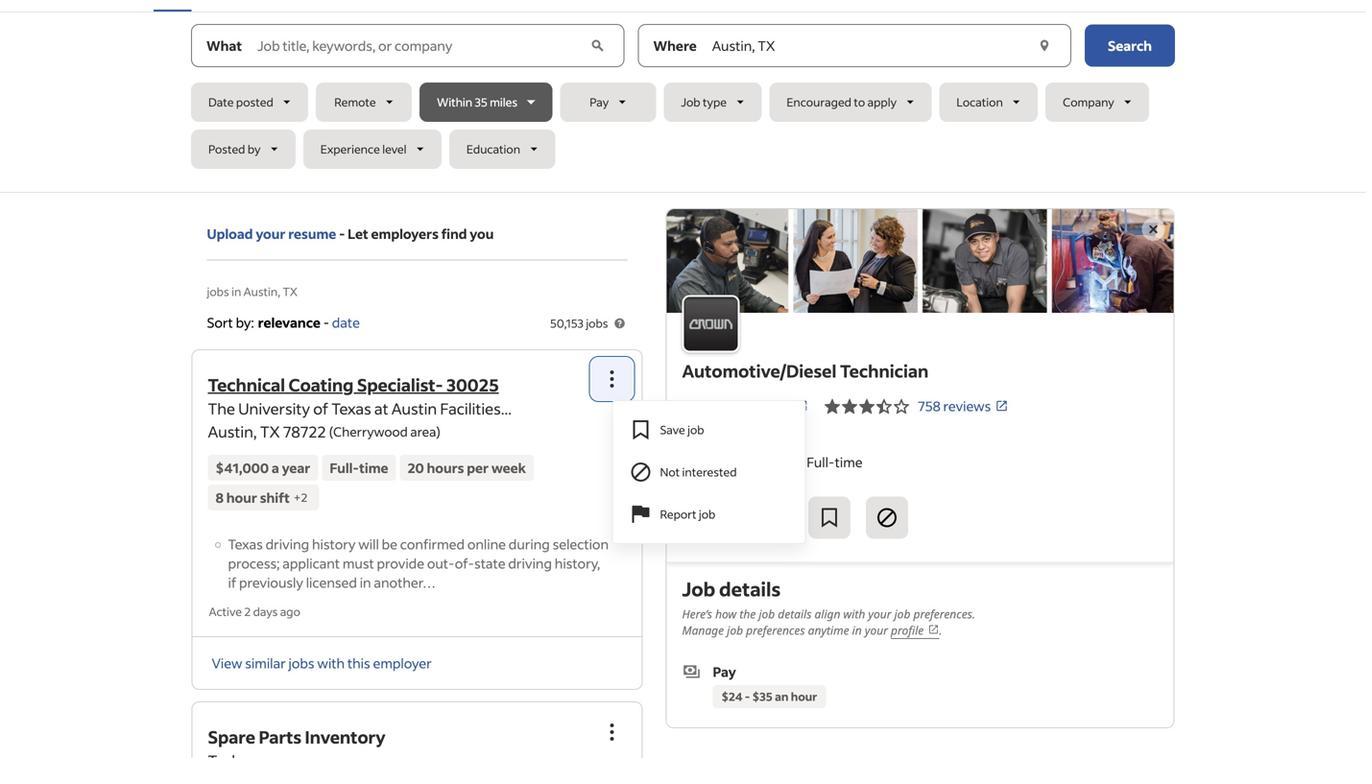 Task type: vqa. For each thing, say whether or not it's contained in the screenshot.
BONUS!!
no



Task type: describe. For each thing, give the bounding box(es) containing it.
apply
[[868, 95, 897, 109]]

relevance
[[258, 314, 321, 331]]

upload your resume link
[[207, 224, 336, 244]]

)
[[436, 423, 441, 440]]

8
[[216, 489, 224, 506]]

by:
[[236, 314, 254, 331]]

758 reviews
[[918, 398, 991, 415]]

company
[[1063, 95, 1115, 109]]

parts
[[259, 727, 302, 749]]

1 horizontal spatial time
[[835, 454, 863, 471]]

manage job preferences anytime in your
[[682, 623, 891, 639]]

save job
[[660, 422, 705, 437]]

1 vertical spatial hour
[[226, 489, 257, 506]]

date posted button
[[191, 83, 308, 122]]

now
[[745, 508, 777, 527]]

manage
[[682, 623, 724, 639]]

experience level button
[[303, 130, 442, 169]]

1 horizontal spatial full-time
[[807, 454, 863, 471]]

reviews
[[944, 398, 991, 415]]

university
[[238, 399, 310, 419]]

Where field
[[709, 24, 1033, 67]]

posted
[[208, 142, 245, 157]]

job actions menu is collapsed image
[[601, 721, 624, 744]]

save this job image
[[818, 506, 841, 529]]

date
[[208, 95, 234, 109]]

tx inside "technical coating specialist- 30025 the university of texas at austin facilities... austin, tx 78722 ( cherrywood area )"
[[260, 422, 280, 442]]

2 horizontal spatial jobs
[[586, 316, 608, 331]]

1 vertical spatial details
[[778, 606, 812, 622]]

(
[[329, 423, 333, 440]]

days
[[253, 604, 278, 619]]

2 horizontal spatial in
[[853, 623, 862, 639]]

758 reviews link
[[918, 398, 1009, 415]]

0 horizontal spatial $35
[[718, 454, 741, 471]]

0 vertical spatial with
[[844, 606, 866, 622]]

- left the date
[[323, 314, 329, 331]]

job for report
[[699, 507, 716, 522]]

- left let
[[339, 225, 345, 242]]

preferences
[[746, 623, 805, 639]]

must
[[343, 555, 374, 572]]

0 vertical spatial $24
[[682, 454, 707, 471]]

year
[[282, 459, 311, 477]]

specialist-
[[357, 374, 443, 396]]

posted
[[236, 95, 273, 109]]

interested
[[682, 465, 737, 480]]

will
[[358, 536, 379, 553]]

sort
[[207, 314, 233, 331]]

not interested image
[[876, 506, 899, 529]]

view similar jobs with this employer
[[212, 655, 432, 672]]

technical coating specialist- 30025 group
[[591, 358, 806, 544]]

history,
[[555, 555, 601, 572]]

job for save
[[688, 422, 705, 437]]

1 horizontal spatial driving
[[508, 555, 552, 572]]

technician
[[840, 360, 929, 382]]

per
[[467, 459, 489, 477]]

0 horizontal spatial full-
[[330, 459, 359, 477]]

the
[[740, 606, 756, 622]]

if
[[228, 574, 236, 591]]

0 vertical spatial in
[[232, 284, 241, 299]]

week
[[492, 459, 526, 477]]

active
[[209, 604, 242, 619]]

here's
[[682, 606, 713, 622]]

not interested button
[[614, 451, 804, 493]]

by
[[248, 142, 261, 157]]

not
[[660, 465, 680, 480]]

2 inside 8 hour shift + 2
[[301, 490, 308, 505]]

- down preferences
[[745, 690, 750, 705]]

texas driving history will be confirmed online during selection process; applicant must provide out-of-state driving history, if previously licensed in another…
[[228, 536, 609, 591]]

1 vertical spatial pay
[[713, 664, 736, 681]]

you
[[470, 225, 494, 242]]

save
[[660, 422, 685, 437]]

job for job details
[[682, 576, 716, 601]]

clear element for what
[[588, 36, 608, 55]]

preferences.
[[914, 606, 976, 622]]

30025
[[447, 374, 499, 396]]

education button
[[449, 130, 556, 169]]

- down austin, tx
[[709, 454, 715, 471]]

job details
[[682, 576, 781, 601]]

resume
[[288, 225, 336, 242]]

1 horizontal spatial jobs
[[289, 655, 315, 672]]

upload
[[207, 225, 253, 242]]

the
[[208, 399, 235, 419]]

of
[[313, 399, 328, 419]]

within
[[437, 95, 473, 109]]

here's how the job details align with your job preferences.
[[682, 606, 976, 622]]

jobs in austin, tx
[[207, 284, 298, 299]]

location
[[957, 95, 1003, 109]]

in inside texas driving history will be confirmed online during selection process; applicant must provide out-of-state driving history, if previously licensed in another…
[[360, 574, 371, 591]]

upload your resume - let employers find you
[[207, 225, 494, 242]]

close job details image
[[1142, 218, 1165, 241]]

previously
[[239, 574, 303, 591]]

align
[[815, 606, 841, 622]]

2 vertical spatial your
[[865, 623, 888, 639]]

austin, down crown
[[682, 427, 725, 444]]

lift
[[726, 398, 747, 415]]

apply now
[[699, 508, 777, 527]]

report
[[660, 507, 697, 522]]

crown lift trucks link
[[682, 396, 809, 417]]

date
[[332, 314, 360, 331]]

similar
[[245, 655, 286, 672]]

a
[[272, 459, 279, 477]]

view similar jobs with this employer link
[[212, 655, 432, 672]]

level
[[382, 142, 407, 157]]

job up preferences
[[759, 606, 775, 622]]

0 vertical spatial driving
[[266, 536, 309, 553]]

1 horizontal spatial $24
[[722, 690, 743, 705]]



Task type: locate. For each thing, give the bounding box(es) containing it.
active 2 days ago
[[209, 604, 300, 619]]

$24 - $35 an hour down preferences
[[722, 690, 818, 705]]

remote button
[[316, 83, 412, 122]]

$24 down manage
[[722, 690, 743, 705]]

location button
[[940, 83, 1038, 122]]

in up by: on the top left
[[232, 284, 241, 299]]

2 vertical spatial jobs
[[289, 655, 315, 672]]

0 horizontal spatial jobs
[[207, 284, 229, 299]]

texas
[[332, 399, 371, 419], [228, 536, 263, 553]]

time
[[835, 454, 863, 471], [359, 459, 389, 477]]

spare parts inventory
[[208, 727, 386, 749]]

austin, inside "technical coating specialist- 30025 the university of texas at austin facilities... austin, tx 78722 ( cherrywood area )"
[[208, 422, 257, 442]]

1 horizontal spatial full-
[[807, 454, 835, 471]]

search
[[1108, 37, 1152, 54]]

none search field containing what
[[191, 24, 1176, 177]]

your right upload
[[256, 225, 286, 242]]

austin
[[392, 399, 437, 419]]

in down must
[[360, 574, 371, 591]]

what
[[206, 37, 242, 54]]

1 horizontal spatial pay
[[713, 664, 736, 681]]

1 horizontal spatial texas
[[332, 399, 371, 419]]

spare parts inventory button
[[208, 727, 386, 749]]

applicant
[[283, 555, 340, 572]]

$35
[[718, 454, 741, 471], [753, 690, 773, 705]]

$24 - $35 an hour
[[682, 454, 792, 471], [722, 690, 818, 705]]

0 horizontal spatial $24
[[682, 454, 707, 471]]

0 vertical spatial an
[[744, 454, 759, 471]]

1 vertical spatial job
[[682, 576, 716, 601]]

jobs left help icon
[[586, 316, 608, 331]]

inventory
[[305, 727, 386, 749]]

0 vertical spatial pay
[[590, 95, 609, 109]]

licensed
[[306, 574, 357, 591]]

1 horizontal spatial 2
[[301, 490, 308, 505]]

job inside button
[[688, 422, 705, 437]]

jobs right similar
[[289, 655, 315, 672]]

2 clear element from the left
[[1035, 36, 1055, 55]]

0 vertical spatial $35
[[718, 454, 741, 471]]

texas inside texas driving history will be confirmed online during selection process; applicant must provide out-of-state driving history, if previously licensed in another…
[[228, 536, 263, 553]]

tx down university
[[260, 422, 280, 442]]

job up the profile
[[895, 606, 911, 622]]

clear element up company dropdown button
[[1035, 36, 1055, 55]]

1 vertical spatial jobs
[[586, 316, 608, 331]]

1 vertical spatial driving
[[508, 555, 552, 572]]

job right save on the bottom of page
[[688, 422, 705, 437]]

cherrywood
[[333, 423, 408, 440]]

hours
[[427, 459, 464, 477]]

tx down lift
[[728, 427, 745, 444]]

details
[[719, 576, 781, 601], [778, 606, 812, 622]]

area
[[410, 423, 436, 440]]

pay down manage
[[713, 664, 736, 681]]

$24
[[682, 454, 707, 471], [722, 690, 743, 705]]

technical coating specialist- 30025 the university of texas at austin facilities... austin, tx 78722 ( cherrywood area )
[[208, 374, 512, 442]]

job for job type
[[681, 95, 701, 109]]

an right interested
[[744, 454, 759, 471]]

process;
[[228, 555, 280, 572]]

job left type
[[681, 95, 701, 109]]

time down 3.4 out of 5 stars. link to 758 company reviews (opens in a new tab) image
[[835, 454, 863, 471]]

austin, up by: on the top left
[[244, 284, 280, 299]]

-
[[339, 225, 345, 242], [323, 314, 329, 331], [709, 454, 715, 471], [745, 690, 750, 705]]

8 hour shift + 2
[[216, 489, 308, 506]]

shift
[[260, 489, 290, 506]]

tx
[[283, 284, 298, 299], [260, 422, 280, 442], [728, 427, 745, 444]]

2
[[301, 490, 308, 505], [244, 604, 251, 619]]

encouraged
[[787, 95, 852, 109]]

0 vertical spatial hour
[[762, 454, 792, 471]]

an down manage job preferences anytime in your
[[775, 690, 789, 705]]

2 vertical spatial hour
[[791, 690, 818, 705]]

automotive/diesel
[[682, 360, 837, 382]]

0 horizontal spatial texas
[[228, 536, 263, 553]]

employer
[[373, 655, 432, 672]]

0 horizontal spatial tx
[[260, 422, 280, 442]]

0 vertical spatial your
[[256, 225, 286, 242]]

experience
[[321, 142, 380, 157]]

$35 down preferences
[[753, 690, 773, 705]]

1 horizontal spatial with
[[844, 606, 866, 622]]

education
[[467, 142, 521, 157]]

another…
[[374, 574, 436, 591]]

find
[[441, 225, 467, 242]]

within 35 miles button
[[420, 83, 553, 122]]

tx up relevance
[[283, 284, 298, 299]]

anytime
[[808, 623, 850, 639]]

1 vertical spatial $24 - $35 an hour
[[722, 690, 818, 705]]

1 vertical spatial an
[[775, 690, 789, 705]]

profile link
[[891, 623, 940, 640]]

0 horizontal spatial driving
[[266, 536, 309, 553]]

your left the profile
[[865, 623, 888, 639]]

date link
[[332, 314, 360, 331]]

0 vertical spatial texas
[[332, 399, 371, 419]]

full-time
[[807, 454, 863, 471], [330, 459, 389, 477]]

clear element up pay dropdown button
[[588, 36, 608, 55]]

job down how
[[727, 623, 743, 639]]

posted by
[[208, 142, 261, 157]]

hour down manage job preferences anytime in your
[[791, 690, 818, 705]]

$41,000 a year
[[216, 459, 311, 477]]

None search field
[[191, 24, 1176, 177]]

2 left days
[[244, 604, 251, 619]]

1 horizontal spatial $35
[[753, 690, 773, 705]]

0 horizontal spatial an
[[744, 454, 759, 471]]

full-time down cherrywood
[[330, 459, 389, 477]]

encouraged to apply button
[[770, 83, 932, 122]]

texas down the technical coating specialist- 30025 button
[[332, 399, 371, 419]]

pay inside dropdown button
[[590, 95, 609, 109]]

experience level
[[321, 142, 407, 157]]

0 horizontal spatial with
[[317, 655, 345, 672]]

your
[[256, 225, 286, 242], [869, 606, 892, 622], [865, 623, 888, 639]]

job right report
[[699, 507, 716, 522]]

1 vertical spatial $35
[[753, 690, 773, 705]]

history
[[312, 536, 356, 553]]

job actions image
[[601, 368, 624, 391]]

crown lift trucks
[[682, 398, 791, 415]]

1 vertical spatial in
[[360, 574, 371, 591]]

1 horizontal spatial tx
[[283, 284, 298, 299]]

0 vertical spatial job
[[681, 95, 701, 109]]

an
[[744, 454, 759, 471], [775, 690, 789, 705]]

apply
[[699, 508, 742, 527]]

crown lift trucks logo image
[[667, 209, 1174, 313], [682, 295, 740, 353]]

35
[[475, 95, 488, 109]]

automotive/diesel technician
[[682, 360, 929, 382]]

1 horizontal spatial an
[[775, 690, 789, 705]]

hour right 8
[[226, 489, 257, 506]]

0 horizontal spatial 2
[[244, 604, 251, 619]]

driving down the during at the bottom of page
[[508, 555, 552, 572]]

clear element
[[588, 36, 608, 55], [1035, 36, 1055, 55]]

austin,
[[244, 284, 280, 299], [208, 422, 257, 442], [682, 427, 725, 444]]

company button
[[1046, 83, 1150, 122]]

clear image
[[588, 36, 608, 55]]

job type button
[[664, 83, 762, 122]]

hour
[[762, 454, 792, 471], [226, 489, 257, 506], [791, 690, 818, 705]]

What field
[[254, 24, 586, 67]]

pay down clear image
[[590, 95, 609, 109]]

2 horizontal spatial tx
[[728, 427, 745, 444]]

help icon image
[[612, 316, 628, 331]]

within 35 miles
[[437, 95, 518, 109]]

pay
[[590, 95, 609, 109], [713, 664, 736, 681]]

+
[[294, 490, 301, 505]]

2 vertical spatial in
[[853, 623, 862, 639]]

1 vertical spatial with
[[317, 655, 345, 672]]

full- down (
[[330, 459, 359, 477]]

0 vertical spatial $24 - $35 an hour
[[682, 454, 792, 471]]

time down cherrywood
[[359, 459, 389, 477]]

texas up process; in the left of the page
[[228, 536, 263, 553]]

with right align
[[844, 606, 866, 622]]

0 horizontal spatial clear element
[[588, 36, 608, 55]]

1 vertical spatial your
[[869, 606, 892, 622]]

0 horizontal spatial time
[[359, 459, 389, 477]]

your up the profile
[[869, 606, 892, 622]]

$35 down austin, tx
[[718, 454, 741, 471]]

driving up applicant
[[266, 536, 309, 553]]

1 vertical spatial texas
[[228, 536, 263, 553]]

ago
[[280, 604, 300, 619]]

0 horizontal spatial pay
[[590, 95, 609, 109]]

details up manage job preferences anytime in your
[[778, 606, 812, 622]]

state
[[474, 555, 506, 572]]

hour down trucks
[[762, 454, 792, 471]]

1 horizontal spatial in
[[360, 574, 371, 591]]

view
[[212, 655, 242, 672]]

let
[[348, 225, 368, 242]]

1 vertical spatial 2
[[244, 604, 251, 619]]

details up the on the bottom right
[[719, 576, 781, 601]]

jobs up sort
[[207, 284, 229, 299]]

job for manage
[[727, 623, 743, 639]]

0 horizontal spatial full-time
[[330, 459, 389, 477]]

full-time up save this job icon
[[807, 454, 863, 471]]

$24 right not
[[682, 454, 707, 471]]

in right anytime
[[853, 623, 862, 639]]

2 right shift
[[301, 490, 308, 505]]

1 horizontal spatial clear element
[[1035, 36, 1055, 55]]

provide
[[377, 555, 425, 572]]

$24 - $35 an hour down austin, tx
[[682, 454, 792, 471]]

job up here's
[[682, 576, 716, 601]]

in
[[232, 284, 241, 299], [360, 574, 371, 591], [853, 623, 862, 639]]

type
[[703, 95, 727, 109]]

3.4 out of 5 stars. link to 758 company reviews (opens in a new tab) image
[[824, 395, 911, 418]]

0 vertical spatial details
[[719, 576, 781, 601]]

full- up save this job icon
[[807, 454, 835, 471]]

50,153
[[550, 316, 584, 331]]

0 horizontal spatial in
[[232, 284, 241, 299]]

job inside "button"
[[699, 507, 716, 522]]

1 clear element from the left
[[588, 36, 608, 55]]

austin, down the at the bottom left
[[208, 422, 257, 442]]

of-
[[455, 555, 474, 572]]

0 vertical spatial 2
[[301, 490, 308, 505]]

20
[[408, 459, 424, 477]]

miles
[[490, 95, 518, 109]]

clear image
[[1035, 36, 1055, 55]]

trucks
[[750, 398, 791, 415]]

job inside job type dropdown button
[[681, 95, 701, 109]]

texas inside "technical coating specialist- 30025 the university of texas at austin facilities... austin, tx 78722 ( cherrywood area )"
[[332, 399, 371, 419]]

0 vertical spatial jobs
[[207, 284, 229, 299]]

1 vertical spatial $24
[[722, 690, 743, 705]]

pay button
[[560, 83, 656, 122]]

with left this
[[317, 655, 345, 672]]

clear element for where
[[1035, 36, 1055, 55]]

jobs
[[207, 284, 229, 299], [586, 316, 608, 331], [289, 655, 315, 672]]



